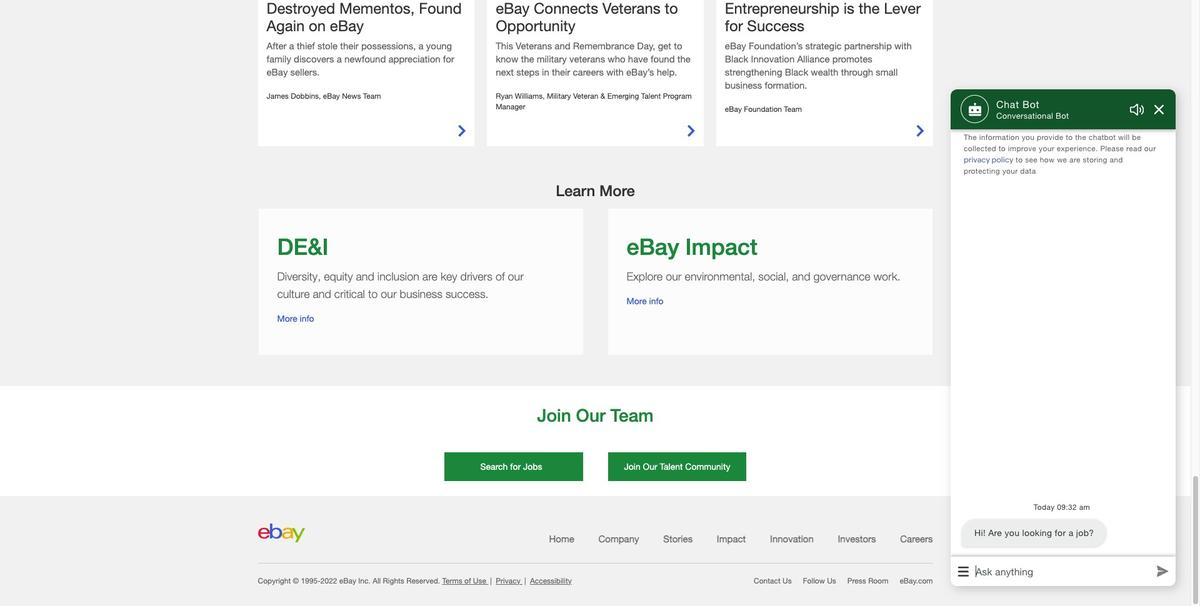 Task type: locate. For each thing, give the bounding box(es) containing it.
follow
[[803, 576, 825, 586]]

our right read
[[1145, 144, 1156, 153]]

accessibility link
[[530, 576, 572, 586]]

more info link inside "de&i" list item
[[277, 313, 314, 325]]

1 horizontal spatial more info
[[627, 296, 664, 307]]

more info down explore
[[627, 296, 664, 307]]

success.
[[446, 288, 489, 301]]

more inside "de&i" list item
[[277, 313, 297, 324]]

terms
[[442, 576, 462, 586]]

0 vertical spatial your
[[1039, 144, 1055, 153]]

please
[[1101, 144, 1124, 153]]

search for jobs link
[[445, 453, 583, 481]]

2 us from the left
[[827, 576, 836, 586]]

0 horizontal spatial ebay
[[339, 576, 356, 586]]

privacy link
[[496, 576, 523, 586]]

0 horizontal spatial us
[[783, 576, 792, 586]]

1 vertical spatial you
[[1005, 528, 1020, 538]]

0 vertical spatial more info
[[627, 296, 664, 307]]

hi! are you looking for a job? list item
[[951, 502, 1173, 548]]

info inside ebay impact list item
[[649, 296, 664, 307]]

info down explore
[[649, 296, 664, 307]]

0 horizontal spatial you
[[1005, 528, 1020, 538]]

0 horizontal spatial for
[[510, 462, 521, 472]]

us for follow us
[[827, 576, 836, 586]]

info down culture on the top
[[300, 313, 314, 324]]

copyright
[[258, 576, 291, 586]]

community
[[685, 462, 730, 472]]

de&i
[[277, 234, 329, 260]]

of
[[496, 270, 505, 283], [465, 576, 471, 586]]

social,
[[759, 270, 789, 283]]

more for de&i
[[277, 313, 297, 324]]

ebay inside ebay impact list item
[[627, 234, 679, 260]]

critical
[[334, 288, 365, 301]]

|
[[490, 576, 492, 586], [525, 576, 526, 586]]

1 horizontal spatial info
[[649, 296, 664, 307]]

list item
[[949, 551, 1175, 554]]

equity
[[324, 270, 353, 283]]

1 us from the left
[[783, 576, 792, 586]]

more down culture on the top
[[277, 313, 297, 324]]

0 vertical spatial of
[[496, 270, 505, 283]]

stories link
[[663, 533, 695, 544]]

impact up environmental,
[[686, 234, 758, 260]]

2 vertical spatial more
[[277, 313, 297, 324]]

all
[[373, 576, 381, 586]]

are inside to see how we are storing and protecting your data
[[1070, 155, 1081, 164]]

more info inside ebay impact list item
[[627, 296, 664, 307]]

1 vertical spatial more info link
[[277, 313, 314, 325]]

protecting
[[964, 166, 1000, 176]]

0 horizontal spatial more info link
[[277, 313, 314, 325]]

1 horizontal spatial of
[[496, 270, 505, 283]]

1 horizontal spatial us
[[827, 576, 836, 586]]

follow us link
[[803, 576, 836, 586]]

conversational
[[997, 110, 1054, 120]]

use
[[473, 576, 486, 586]]

more info link down explore
[[627, 295, 664, 308]]

info inside "de&i" list item
[[300, 313, 314, 324]]

©
[[293, 576, 299, 586]]

impact right stories
[[717, 533, 749, 544]]

how
[[1040, 155, 1055, 164]]

0 vertical spatial impact
[[686, 234, 758, 260]]

our right explore
[[666, 270, 682, 283]]

0 horizontal spatial bot
[[1023, 98, 1040, 110]]

ebay impact list item
[[595, 209, 932, 363]]

0 vertical spatial you
[[1022, 133, 1035, 142]]

| right privacy link on the left bottom of the page
[[525, 576, 526, 586]]

1 vertical spatial your
[[1003, 166, 1018, 176]]

your down policy
[[1003, 166, 1018, 176]]

more right learn in the top left of the page
[[600, 182, 635, 199]]

our for team
[[576, 405, 606, 426]]

our down the inclusion
[[381, 288, 397, 301]]

ebay left inc.
[[339, 576, 356, 586]]

0 horizontal spatial are
[[423, 270, 438, 283]]

list containing de&i
[[259, 209, 932, 363]]

explore
[[627, 270, 663, 283]]

0 horizontal spatial join
[[537, 405, 571, 426]]

0 horizontal spatial info
[[300, 313, 314, 324]]

experience.
[[1057, 144, 1098, 153]]

quick links list
[[743, 574, 933, 597]]

more for ebay impact
[[627, 296, 647, 307]]

join up "jobs"
[[537, 405, 571, 426]]

0 vertical spatial join
[[537, 405, 571, 426]]

our right drivers
[[508, 270, 524, 283]]

1 horizontal spatial are
[[1070, 155, 1081, 164]]

bot up conversational bot definition
[[1023, 98, 1040, 110]]

more info link
[[627, 295, 664, 308], [277, 313, 314, 325]]

1 vertical spatial are
[[423, 270, 438, 283]]

join left the talent
[[624, 462, 641, 472]]

1 vertical spatial ebay
[[339, 576, 356, 586]]

our left team
[[576, 405, 606, 426]]

1 horizontal spatial you
[[1022, 133, 1035, 142]]

contact us
[[754, 576, 792, 586]]

investors
[[838, 533, 879, 544]]

0 vertical spatial bot
[[1023, 98, 1040, 110]]

1 vertical spatial more
[[627, 296, 647, 307]]

1 vertical spatial of
[[465, 576, 471, 586]]

more info down culture on the top
[[277, 313, 314, 324]]

job?
[[1076, 528, 1094, 538]]

0 vertical spatial for
[[510, 462, 521, 472]]

more inside ebay impact list item
[[627, 296, 647, 307]]

a
[[1069, 528, 1074, 538]]

press room
[[848, 576, 889, 586]]

the
[[964, 133, 977, 142]]

0 horizontal spatial our
[[576, 405, 606, 426]]

join our team
[[537, 405, 654, 426]]

more
[[600, 182, 635, 199], [627, 296, 647, 307], [277, 313, 297, 324]]

team
[[611, 405, 654, 426]]

you right 'are' at the bottom right
[[1005, 528, 1020, 538]]

for left "jobs"
[[510, 462, 521, 472]]

data
[[1020, 166, 1036, 176]]

privacy
[[496, 576, 521, 586]]

0 horizontal spatial your
[[1003, 166, 1018, 176]]

and right social,
[[792, 270, 811, 283]]

for left a
[[1055, 528, 1066, 538]]

our inside ebay impact list item
[[666, 270, 682, 283]]

more info inside "de&i" list item
[[277, 313, 314, 324]]

impact
[[686, 234, 758, 260], [717, 533, 749, 544]]

1 vertical spatial impact
[[717, 533, 749, 544]]

0 vertical spatial are
[[1070, 155, 1081, 164]]

today
[[1034, 503, 1055, 512]]

more info link for de&i
[[277, 313, 314, 325]]

learn
[[556, 182, 595, 199]]

you for looking
[[1005, 528, 1020, 538]]

more info link inside ebay impact list item
[[627, 295, 664, 308]]

0 vertical spatial info
[[649, 296, 664, 307]]

more info link down culture on the top
[[277, 313, 314, 325]]

storing
[[1083, 155, 1108, 164]]

1 horizontal spatial our
[[643, 462, 658, 472]]

drivers
[[460, 270, 493, 283]]

you inside list item
[[1005, 528, 1020, 538]]

and inside ebay impact list item
[[792, 270, 811, 283]]

to left the
[[1066, 133, 1073, 142]]

copyright © 1995-2022 ebay inc. all rights reserved. terms of use | privacy | accessibility
[[258, 576, 572, 586]]

chat bot conversational bot
[[997, 98, 1069, 120]]

bot up the provide
[[1056, 110, 1069, 120]]

0 vertical spatial ebay
[[627, 234, 679, 260]]

1 horizontal spatial |
[[525, 576, 526, 586]]

diversity, equity and inclusion are key drivers of our culture and critical to our business success.
[[277, 270, 524, 301]]

1 horizontal spatial ebay
[[627, 234, 679, 260]]

to
[[1066, 133, 1073, 142], [999, 144, 1006, 153], [1016, 155, 1023, 164], [368, 288, 378, 301]]

room
[[868, 576, 889, 586]]

1 horizontal spatial more info link
[[627, 295, 664, 308]]

for
[[510, 462, 521, 472], [1055, 528, 1066, 538]]

privacy
[[964, 156, 990, 164]]

0 horizontal spatial of
[[465, 576, 471, 586]]

site navigation element
[[258, 529, 933, 548]]

governance
[[814, 270, 871, 283]]

your
[[1039, 144, 1055, 153], [1003, 166, 1018, 176]]

reserved.
[[406, 576, 440, 586]]

0 horizontal spatial more info
[[277, 313, 314, 324]]

1 vertical spatial more info
[[277, 313, 314, 324]]

to right critical
[[368, 288, 378, 301]]

are inside diversity, equity and inclusion are key drivers of our culture and critical to our business success.
[[423, 270, 438, 283]]

you up improve
[[1022, 133, 1035, 142]]

1 vertical spatial bot
[[1056, 110, 1069, 120]]

join
[[537, 405, 571, 426], [624, 462, 641, 472]]

info
[[649, 296, 664, 307], [300, 313, 314, 324]]

us right follow
[[827, 576, 836, 586]]

more down explore
[[627, 296, 647, 307]]

to inside to see how we are storing and protecting your data
[[1016, 155, 1023, 164]]

join our talent community
[[624, 462, 730, 472]]

home
[[549, 533, 577, 544]]

of right drivers
[[496, 270, 505, 283]]

1 horizontal spatial your
[[1039, 144, 1055, 153]]

you inside the information you provide to the chatbot will be collected to improve your experience. please read our privacy policy
[[1022, 133, 1035, 142]]

explore our environmental, social, and governance work.
[[627, 270, 901, 283]]

1 vertical spatial join
[[624, 462, 641, 472]]

| right the use
[[490, 576, 492, 586]]

0 horizontal spatial |
[[490, 576, 492, 586]]

of left the use
[[465, 576, 471, 586]]

to inside diversity, equity and inclusion are key drivers of our culture and critical to our business success.
[[368, 288, 378, 301]]

to down improve
[[1016, 155, 1023, 164]]

business
[[400, 288, 443, 301]]

contact
[[754, 576, 781, 586]]

0 vertical spatial more info link
[[627, 295, 664, 308]]

our inside the information you provide to the chatbot will be collected to improve your experience. please read our privacy policy
[[1145, 144, 1156, 153]]

our inside "join our talent community" link
[[643, 462, 658, 472]]

1 vertical spatial for
[[1055, 528, 1066, 538]]

1 vertical spatial info
[[300, 313, 314, 324]]

our left the talent
[[643, 462, 658, 472]]

our
[[576, 405, 606, 426], [643, 462, 658, 472]]

your up the how
[[1039, 144, 1055, 153]]

info for ebay impact
[[649, 296, 664, 307]]

are left the key
[[423, 270, 438, 283]]

chatbot element
[[1128, 541, 1170, 580]]

and inside to see how we are storing and protecting your data
[[1110, 155, 1123, 164]]

1 vertical spatial our
[[643, 462, 658, 472]]

inclusion
[[378, 270, 419, 283]]

ebay.com
[[900, 576, 933, 586]]

0 vertical spatial our
[[576, 405, 606, 426]]

1 horizontal spatial bot
[[1056, 110, 1069, 120]]

and down please
[[1110, 155, 1123, 164]]

are down experience.
[[1070, 155, 1081, 164]]

us right contact
[[783, 576, 792, 586]]

more info
[[627, 296, 664, 307], [277, 313, 314, 324]]

provide
[[1037, 133, 1064, 142]]

list
[[259, 209, 932, 363]]

1 horizontal spatial for
[[1055, 528, 1066, 538]]

1 horizontal spatial join
[[624, 462, 641, 472]]

looking
[[1023, 528, 1052, 538]]

are
[[1070, 155, 1081, 164], [423, 270, 438, 283]]

ebay
[[627, 234, 679, 260], [339, 576, 356, 586]]

ebay up explore
[[627, 234, 679, 260]]



Task type: vqa. For each thing, say whether or not it's contained in the screenshot.
the you within the The information you provide to the chatbot will be collected to improve your experience. Please read our privacy policy
yes



Task type: describe. For each thing, give the bounding box(es) containing it.
am
[[1080, 503, 1090, 512]]

press
[[848, 576, 866, 586]]

careers link
[[900, 533, 933, 544]]

join for join our talent community
[[624, 462, 641, 472]]

to see how we are storing and protecting your data
[[964, 155, 1123, 176]]

impact inside list item
[[686, 234, 758, 260]]

be
[[1132, 133, 1141, 142]]

for inside list item
[[1055, 528, 1066, 538]]

your inside the information you provide to the chatbot will be collected to improve your experience. please read our privacy policy
[[1039, 144, 1055, 153]]

chat
[[997, 98, 1020, 110]]

conversational bot definition
[[997, 110, 1069, 121]]

privacy policy link
[[964, 156, 1014, 164]]

more info for ebay impact
[[627, 296, 664, 307]]

0 vertical spatial more
[[600, 182, 635, 199]]

hi!
[[975, 528, 986, 538]]

read
[[1127, 144, 1142, 153]]

diversity,
[[277, 270, 321, 283]]

you for provide
[[1022, 133, 1035, 142]]

investors link
[[838, 533, 879, 544]]

are
[[989, 528, 1002, 538]]

jobs
[[523, 462, 542, 472]]

more info link for ebay impact
[[627, 295, 664, 308]]

environmental,
[[685, 270, 755, 283]]

we
[[1057, 155, 1067, 164]]

company link
[[599, 533, 642, 544]]

impact inside site navigation element
[[717, 533, 749, 544]]

search
[[480, 462, 508, 472]]

chat bot dialog
[[949, 89, 1176, 586]]

to up policy
[[999, 144, 1006, 153]]

work.
[[874, 270, 901, 283]]

and up critical
[[356, 270, 374, 283]]

key
[[441, 270, 457, 283]]

join for join our team
[[537, 405, 571, 426]]

de&i list item
[[259, 209, 595, 363]]

will
[[1119, 133, 1130, 142]]

of inside diversity, equity and inclusion are key drivers of our culture and critical to our business success.
[[496, 270, 505, 283]]

and down 'equity' in the left of the page
[[313, 288, 331, 301]]

inc.
[[358, 576, 371, 586]]

press room link
[[848, 576, 889, 586]]

1 | from the left
[[490, 576, 492, 586]]

contact us link
[[754, 576, 792, 586]]

us for contact us
[[783, 576, 792, 586]]

improve
[[1008, 144, 1037, 153]]

hi! are you looking for a job?
[[975, 528, 1094, 538]]

our for talent
[[643, 462, 658, 472]]

terms of use link
[[442, 576, 488, 586]]

today 09:32 am
[[1034, 503, 1090, 512]]

09:32
[[1057, 503, 1077, 512]]

chatbot
[[1089, 133, 1116, 142]]

2022
[[321, 576, 337, 586]]

join our talent community link
[[608, 453, 747, 481]]

search for jobs
[[461, 462, 567, 472]]

more info for de&i
[[277, 313, 314, 324]]

chatbot section
[[949, 89, 1176, 586]]

header logo image
[[258, 524, 305, 542]]

the information you provide to the chatbot will be collected to improve your experience. please read our privacy policy
[[964, 133, 1156, 164]]

chat bot heading
[[997, 98, 1069, 110]]

information
[[980, 133, 1020, 142]]

1995-
[[301, 576, 321, 586]]

open chatbot image
[[1130, 542, 1168, 579]]

see
[[1025, 155, 1038, 164]]

stories
[[663, 533, 695, 544]]

rights
[[383, 576, 404, 586]]

the
[[1075, 133, 1087, 142]]

follow us
[[803, 576, 836, 586]]

innovation link
[[770, 533, 816, 544]]

hi! are you looking for a job? list
[[949, 501, 1175, 554]]

company
[[599, 533, 642, 544]]

learn more
[[556, 182, 635, 199]]

2 | from the left
[[525, 576, 526, 586]]

info for de&i
[[300, 313, 314, 324]]

are for we
[[1070, 155, 1081, 164]]

policy
[[992, 156, 1014, 164]]

Ask anything text field
[[973, 563, 1154, 581]]

accessibility
[[530, 576, 572, 586]]

home link
[[549, 533, 577, 544]]

are for inclusion
[[423, 270, 438, 283]]

careers
[[900, 533, 933, 544]]

impact link
[[717, 533, 749, 544]]

ebay impact
[[627, 234, 758, 260]]

for inside 'join our team' list
[[510, 462, 521, 472]]

your inside to see how we are storing and protecting your data
[[1003, 166, 1018, 176]]

innovation
[[770, 533, 816, 544]]

join our team list
[[199, 387, 992, 481]]

collected
[[964, 144, 997, 153]]

talent
[[660, 462, 683, 472]]



